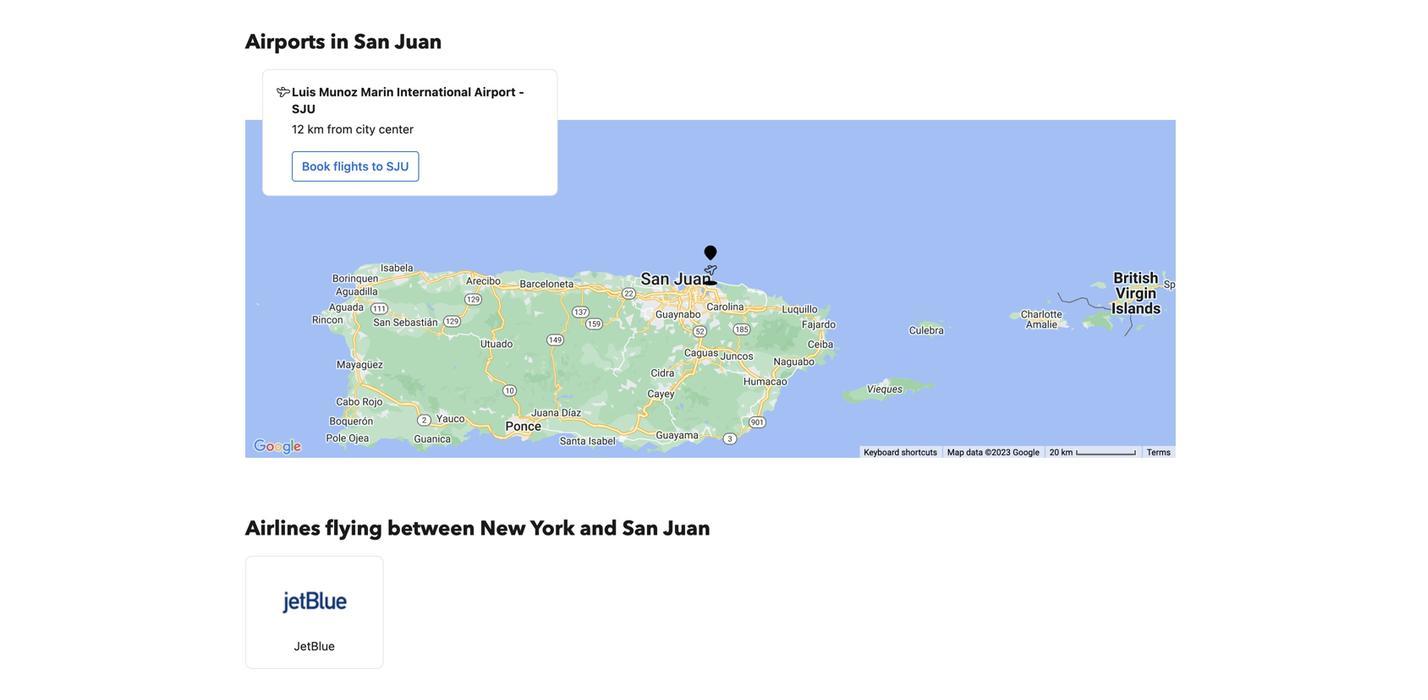 Task type: locate. For each thing, give the bounding box(es) containing it.
1 vertical spatial km
[[1061, 448, 1073, 458]]

1 horizontal spatial san
[[622, 516, 658, 543]]

1 vertical spatial juan
[[663, 516, 710, 543]]

0 vertical spatial juan
[[395, 28, 442, 56]]

12
[[292, 122, 304, 136]]

sju right to
[[386, 159, 409, 173]]

1 horizontal spatial juan
[[663, 516, 710, 543]]

book
[[302, 159, 330, 173]]

0 vertical spatial san
[[354, 28, 390, 56]]

and
[[580, 516, 617, 543]]

between
[[387, 516, 475, 543]]

center
[[379, 122, 414, 136]]

new
[[480, 516, 526, 543]]

0 vertical spatial km
[[307, 122, 324, 136]]

km right 20 on the right bottom
[[1061, 448, 1073, 458]]

0 horizontal spatial juan
[[395, 28, 442, 56]]

keyboard shortcuts
[[864, 448, 937, 458]]

airport
[[474, 85, 516, 99]]

0 horizontal spatial sju
[[292, 102, 316, 116]]

sju down luis
[[292, 102, 316, 116]]

san
[[354, 28, 390, 56], [622, 516, 658, 543]]

terms link
[[1147, 448, 1171, 458]]

20 km button
[[1045, 447, 1142, 459]]

map region
[[245, 120, 1176, 458]]

-
[[519, 85, 524, 99]]

data
[[966, 448, 983, 458]]

20
[[1050, 448, 1059, 458]]

keyboard
[[864, 448, 899, 458]]

to
[[372, 159, 383, 173]]

sju inside the 'luis munoz marin international airport - sju 12 km from city center'
[[292, 102, 316, 116]]

juan
[[395, 28, 442, 56], [663, 516, 710, 543]]

map
[[947, 448, 964, 458]]

km right "12"
[[307, 122, 324, 136]]

km
[[307, 122, 324, 136], [1061, 448, 1073, 458]]

0 vertical spatial sju
[[292, 102, 316, 116]]

google image
[[250, 436, 305, 458]]

in
[[330, 28, 349, 56]]

san right and
[[622, 516, 658, 543]]

sju
[[292, 102, 316, 116], [386, 159, 409, 173]]

1 vertical spatial sju
[[386, 159, 409, 173]]

san right the in
[[354, 28, 390, 56]]

km inside the 'luis munoz marin international airport - sju 12 km from city center'
[[307, 122, 324, 136]]

0 horizontal spatial san
[[354, 28, 390, 56]]

1 horizontal spatial km
[[1061, 448, 1073, 458]]

0 horizontal spatial km
[[307, 122, 324, 136]]

20 km
[[1050, 448, 1075, 458]]



Task type: vqa. For each thing, say whether or not it's contained in the screenshot.
in
yes



Task type: describe. For each thing, give the bounding box(es) containing it.
luis
[[292, 85, 316, 99]]

1 horizontal spatial sju
[[386, 159, 409, 173]]

terms
[[1147, 448, 1171, 458]]

munoz
[[319, 85, 358, 99]]

marin
[[361, 85, 394, 99]]

book flights to sju link
[[292, 151, 419, 182]]

km inside "button"
[[1061, 448, 1073, 458]]

map data ©2023 google
[[947, 448, 1039, 458]]

1 vertical spatial san
[[622, 516, 658, 543]]

luis munoz marin international airport - sju 12 km from city center
[[292, 85, 524, 136]]

international
[[397, 85, 471, 99]]

york
[[530, 516, 575, 543]]

google
[[1013, 448, 1039, 458]]

flying
[[325, 516, 382, 543]]

airlines flying between new york and san juan
[[245, 516, 710, 543]]

from
[[327, 122, 353, 136]]

airports
[[245, 28, 325, 56]]

flights
[[333, 159, 369, 173]]

jetblue
[[294, 640, 335, 654]]

airports in san juan
[[245, 28, 442, 56]]

keyboard shortcuts button
[[864, 447, 937, 459]]

city
[[356, 122, 375, 136]]

airlines
[[245, 516, 320, 543]]

book flights to sju
[[302, 159, 409, 173]]

shortcuts
[[901, 448, 937, 458]]

©2023
[[985, 448, 1011, 458]]



